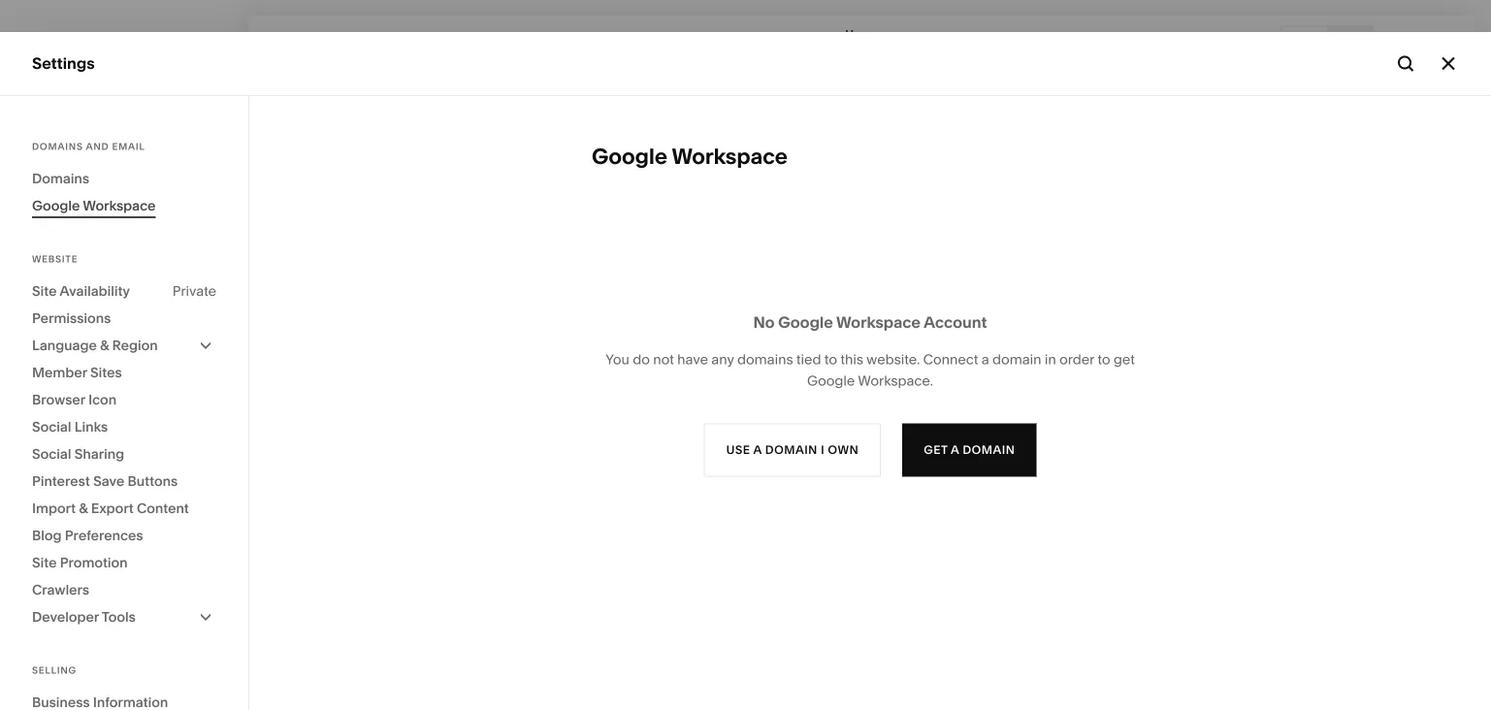 Task type: describe. For each thing, give the bounding box(es) containing it.
domains link
[[32, 165, 216, 192]]

acuity scheduling link
[[32, 292, 215, 314]]

crawlers
[[32, 582, 89, 598]]

no google workspace account
[[754, 313, 988, 332]]

language & region
[[32, 337, 158, 354]]

you
[[606, 351, 630, 368]]

region
[[112, 337, 158, 354]]

acuity scheduling
[[32, 293, 166, 312]]

domains and email
[[32, 141, 145, 152]]

icon
[[88, 392, 117, 408]]

ruby anderson rubyanndersson@gmail.com
[[77, 591, 235, 621]]

contacts
[[32, 224, 99, 243]]

have
[[678, 351, 709, 368]]

settings inside settings link
[[32, 494, 93, 513]]

site promotion link
[[32, 549, 216, 577]]

availability
[[60, 283, 130, 299]]

asset
[[32, 459, 74, 478]]

ra
[[39, 599, 56, 613]]

sites
[[90, 364, 122, 381]]

links
[[74, 419, 108, 435]]

language & region link
[[32, 332, 216, 359]]

this
[[841, 351, 864, 368]]

import & export content link
[[32, 495, 216, 522]]

get
[[924, 443, 948, 457]]

a for use
[[754, 443, 762, 457]]

private
[[173, 283, 216, 299]]

website
[[32, 253, 78, 265]]

import
[[32, 500, 76, 517]]

promotion
[[60, 555, 128, 571]]

language & region button
[[32, 332, 216, 359]]

get a domain
[[924, 443, 1016, 457]]

order
[[1060, 351, 1095, 368]]

blog preferences link
[[32, 522, 216, 549]]

use a domain i own
[[727, 443, 859, 457]]

member
[[32, 364, 87, 381]]

1 horizontal spatial workspace
[[672, 143, 788, 169]]

domains
[[738, 351, 794, 368]]

site for site availability
[[32, 283, 57, 299]]

language
[[32, 337, 97, 354]]

acuity
[[32, 293, 79, 312]]

pinterest save buttons link
[[32, 468, 216, 495]]

& for import
[[79, 500, 88, 517]]

1 selling from the top
[[32, 155, 82, 174]]

asset library
[[32, 459, 129, 478]]

email
[[112, 141, 145, 152]]

help
[[32, 528, 67, 547]]

content
[[137, 500, 189, 517]]

sharing
[[74, 446, 124, 463]]

2 to from the left
[[1098, 351, 1111, 368]]

2 vertical spatial workspace
[[837, 313, 921, 332]]

export
[[91, 500, 134, 517]]

asset library link
[[32, 458, 215, 481]]

developer tools link
[[32, 604, 216, 631]]

marketing
[[32, 189, 107, 208]]

tied
[[797, 351, 822, 368]]

no
[[754, 313, 775, 332]]

not
[[653, 351, 674, 368]]

site for site promotion
[[32, 555, 57, 571]]

i
[[821, 443, 825, 457]]

google inside you do not have any domains tied to this website. connect a domain in order to get google workspace.
[[808, 373, 855, 389]]

save
[[93, 473, 125, 490]]

get
[[1114, 351, 1136, 368]]

social sharing
[[32, 446, 124, 463]]

& for language
[[100, 337, 109, 354]]

permissions link
[[32, 305, 216, 332]]

you do not have any domains tied to this website. connect a domain in order to get google workspace.
[[606, 351, 1136, 389]]



Task type: locate. For each thing, give the bounding box(es) containing it.
domain
[[766, 443, 818, 457], [963, 443, 1016, 457]]

domain for get
[[963, 443, 1016, 457]]

0 horizontal spatial &
[[79, 500, 88, 517]]

1 vertical spatial settings
[[32, 494, 93, 513]]

own
[[828, 443, 859, 457]]

developer
[[32, 609, 99, 626]]

1 vertical spatial domains
[[32, 170, 89, 187]]

permissions
[[32, 310, 111, 327]]

0 vertical spatial &
[[100, 337, 109, 354]]

0 vertical spatial domains
[[32, 141, 83, 152]]

and
[[86, 141, 109, 152]]

selling link
[[32, 154, 215, 177]]

0 vertical spatial workspace
[[672, 143, 788, 169]]

buttons
[[128, 473, 178, 490]]

in
[[1045, 351, 1057, 368]]

social sharing link
[[32, 441, 216, 468]]

1 settings from the top
[[32, 54, 95, 73]]

site availability
[[32, 283, 130, 299]]

google
[[592, 143, 668, 169], [32, 198, 80, 214], [779, 313, 834, 332], [808, 373, 855, 389]]

use a domain i own button
[[704, 424, 882, 477]]

member sites
[[32, 364, 122, 381]]

site down 'help' link
[[32, 555, 57, 571]]

analytics link
[[32, 257, 215, 280]]

domain
[[993, 351, 1042, 368]]

selling
[[32, 155, 82, 174], [32, 665, 77, 677]]

1 to from the left
[[825, 351, 838, 368]]

1 horizontal spatial to
[[1098, 351, 1111, 368]]

help link
[[32, 527, 67, 548]]

site promotion
[[32, 555, 128, 571]]

a for get
[[951, 443, 960, 457]]

pinterest save buttons
[[32, 473, 178, 490]]

1 vertical spatial selling
[[32, 665, 77, 677]]

google workspace link
[[32, 192, 216, 219]]

member sites link
[[32, 359, 216, 386]]

1 vertical spatial google workspace
[[32, 198, 156, 214]]

1 a from the left
[[754, 443, 762, 457]]

get a domain button
[[903, 424, 1037, 477]]

settings down pinterest
[[32, 494, 93, 513]]

to left this
[[825, 351, 838, 368]]

0 horizontal spatial google workspace
[[32, 198, 156, 214]]

0 vertical spatial social
[[32, 419, 71, 435]]

workspace.
[[858, 373, 934, 389]]

1 vertical spatial site
[[32, 555, 57, 571]]

1 domains from the top
[[32, 141, 83, 152]]

library
[[78, 459, 129, 478]]

workspace
[[672, 143, 788, 169], [83, 198, 156, 214], [837, 313, 921, 332]]

blog
[[32, 528, 62, 544]]

domains up 'marketing'
[[32, 170, 89, 187]]

domain left i
[[766, 443, 818, 457]]

1 horizontal spatial google workspace
[[592, 143, 788, 169]]

2 site from the top
[[32, 555, 57, 571]]

1 horizontal spatial domain
[[963, 443, 1016, 457]]

0 vertical spatial site
[[32, 283, 57, 299]]

contacts link
[[32, 223, 215, 246]]

settings up the domains and email
[[32, 54, 95, 73]]

social up pinterest
[[32, 446, 71, 463]]

developer tools
[[32, 609, 136, 626]]

1 site from the top
[[32, 283, 57, 299]]

site
[[32, 283, 57, 299], [32, 555, 57, 571]]

1 vertical spatial social
[[32, 446, 71, 463]]

0 horizontal spatial a
[[754, 443, 762, 457]]

pinterest
[[32, 473, 90, 490]]

0 vertical spatial google workspace
[[592, 143, 788, 169]]

marketing link
[[32, 188, 215, 211]]

website.
[[867, 351, 920, 368]]

1 social from the top
[[32, 419, 71, 435]]

a
[[982, 351, 990, 368]]

crawlers link
[[32, 577, 216, 604]]

1 horizontal spatial a
[[951, 443, 960, 457]]

& up the sites
[[100, 337, 109, 354]]

developer tools button
[[32, 604, 216, 631]]

settings
[[32, 54, 95, 73], [32, 494, 93, 513]]

2 a from the left
[[951, 443, 960, 457]]

& inside dropdown button
[[100, 337, 109, 354]]

domain right the "get"
[[963, 443, 1016, 457]]

home
[[846, 27, 879, 41]]

0 vertical spatial settings
[[32, 54, 95, 73]]

0 vertical spatial selling
[[32, 155, 82, 174]]

ruby
[[77, 591, 105, 605]]

2 social from the top
[[32, 446, 71, 463]]

to left get
[[1098, 351, 1111, 368]]

domains
[[32, 141, 83, 152], [32, 170, 89, 187]]

& up blog preferences
[[79, 500, 88, 517]]

selling down the domains and email
[[32, 155, 82, 174]]

2 domains from the top
[[32, 170, 89, 187]]

do
[[633, 351, 650, 368]]

0 horizontal spatial domain
[[766, 443, 818, 457]]

2 domain from the left
[[963, 443, 1016, 457]]

blog preferences
[[32, 528, 143, 544]]

0 horizontal spatial to
[[825, 351, 838, 368]]

2 selling from the top
[[32, 665, 77, 677]]

analytics
[[32, 258, 100, 277]]

2 horizontal spatial workspace
[[837, 313, 921, 332]]

social for social sharing
[[32, 446, 71, 463]]

import & export content
[[32, 500, 189, 517]]

scheduling
[[83, 293, 166, 312]]

domains for domains
[[32, 170, 89, 187]]

0 horizontal spatial workspace
[[83, 198, 156, 214]]

a right use
[[754, 443, 762, 457]]

tools
[[102, 609, 136, 626]]

any
[[712, 351, 734, 368]]

domain for use
[[766, 443, 818, 457]]

account
[[924, 313, 988, 332]]

rubyanndersson@gmail.com
[[77, 607, 235, 621]]

use
[[727, 443, 751, 457]]

domains for domains and email
[[32, 141, 83, 152]]

site down analytics
[[32, 283, 57, 299]]

social down browser
[[32, 419, 71, 435]]

connect
[[924, 351, 979, 368]]

browser
[[32, 392, 85, 408]]

2 settings from the top
[[32, 494, 93, 513]]

1 domain from the left
[[766, 443, 818, 457]]

social for social links
[[32, 419, 71, 435]]

a right the "get"
[[951, 443, 960, 457]]

browser icon link
[[32, 386, 216, 414]]

settings link
[[32, 493, 215, 515]]

anderson
[[108, 591, 162, 605]]

google workspace
[[592, 143, 788, 169], [32, 198, 156, 214]]

preferences
[[65, 528, 143, 544]]

1 vertical spatial &
[[79, 500, 88, 517]]

social links
[[32, 419, 108, 435]]

domains left the and
[[32, 141, 83, 152]]

1 vertical spatial workspace
[[83, 198, 156, 214]]

selling down developer at the bottom of page
[[32, 665, 77, 677]]

1 horizontal spatial &
[[100, 337, 109, 354]]

social links link
[[32, 414, 216, 441]]



Task type: vqa. For each thing, say whether or not it's contained in the screenshot.
wherever
no



